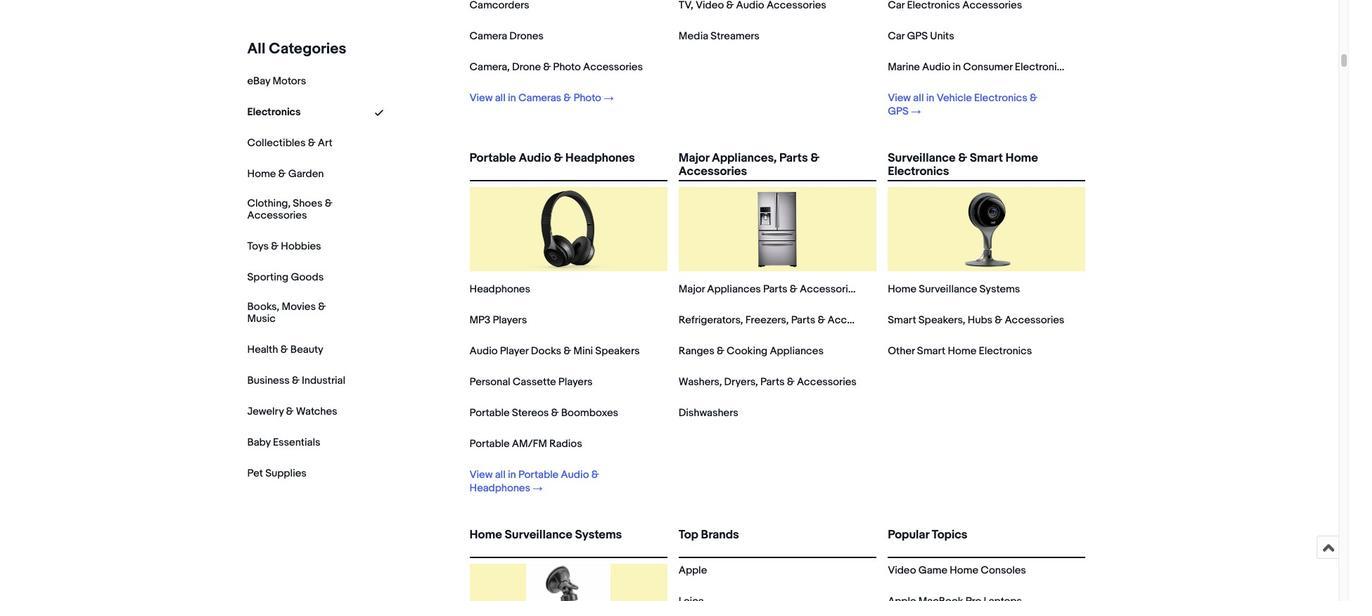 Task type: locate. For each thing, give the bounding box(es) containing it.
accessories for major appliances, parts & accessories
[[679, 165, 747, 179]]

all for vehicle
[[913, 91, 924, 105]]

major for major appliances parts & accessories
[[679, 283, 705, 296]]

view inside view all in portable audio & headphones
[[470, 468, 493, 482]]

parts for appliances,
[[779, 151, 808, 165]]

players
[[493, 314, 527, 327], [558, 376, 593, 389]]

surveillance & smart home electronics image
[[945, 187, 1029, 272]]

portable for portable audio & headphones
[[470, 151, 516, 165]]

clothing, shoes & accessories
[[247, 197, 332, 222]]

ranges
[[679, 345, 714, 358]]

parts right appliances,
[[779, 151, 808, 165]]

mini
[[573, 345, 593, 358]]

0 horizontal spatial home surveillance systems link
[[470, 528, 667, 554]]

0 vertical spatial major
[[679, 151, 709, 165]]

1 vertical spatial systems
[[575, 528, 622, 542]]

streamers
[[711, 30, 760, 43]]

1 vertical spatial home surveillance systems
[[470, 528, 622, 542]]

refrigerators, freezers, parts & accessories link
[[679, 314, 887, 327]]

smart inside surveillance & smart home electronics
[[970, 151, 1003, 165]]

all down portable am/fm radios
[[495, 468, 506, 482]]

dishwashers
[[679, 407, 738, 420]]

1 vertical spatial major
[[679, 283, 705, 296]]

toys & hobbies
[[247, 240, 321, 253]]

0 horizontal spatial appliances
[[707, 283, 761, 296]]

audio inside view all in portable audio & headphones
[[561, 468, 589, 482]]

home surveillance systems up speakers,
[[888, 283, 1020, 296]]

smart right other
[[917, 345, 945, 358]]

gps right car
[[907, 30, 928, 43]]

view inside 'view all in vehicle electronics & gps'
[[888, 91, 911, 105]]

in left cameras
[[508, 91, 516, 105]]

portable am/fm radios link
[[470, 438, 582, 451]]

gps
[[907, 30, 928, 43], [888, 105, 909, 118]]

1 horizontal spatial appliances
[[770, 345, 824, 358]]

collectibles
[[247, 136, 306, 150]]

major appliances parts & accessories
[[679, 283, 859, 296]]

camera
[[470, 30, 507, 43]]

in left vehicle
[[926, 91, 934, 105]]

view down portable am/fm radios
[[470, 468, 493, 482]]

surveillance up speakers,
[[919, 283, 977, 296]]

all for cameras
[[495, 91, 506, 105]]

jewelry & watches link
[[247, 405, 337, 418]]

& inside books, movies & music
[[318, 300, 326, 314]]

portable inside view all in portable audio & headphones
[[518, 468, 559, 482]]

2 horizontal spatial smart
[[970, 151, 1003, 165]]

& inside major appliances, parts & accessories
[[810, 151, 819, 165]]

0 vertical spatial smart
[[970, 151, 1003, 165]]

parts for dryers,
[[760, 376, 785, 389]]

photo up view all in cameras & photo 'link' in the left of the page
[[553, 60, 581, 74]]

ebay
[[247, 75, 270, 88]]

home surveillance systems link up speakers,
[[888, 283, 1020, 296]]

accessories for smart speakers, hubs & accessories
[[1005, 314, 1064, 327]]

0 horizontal spatial home surveillance systems
[[470, 528, 622, 542]]

ranges & cooking appliances
[[679, 345, 824, 358]]

1 vertical spatial appliances
[[770, 345, 824, 358]]

clothing, shoes & accessories link
[[247, 197, 346, 222]]

garden
[[288, 167, 324, 181]]

portable for portable am/fm radios
[[470, 438, 510, 451]]

player
[[500, 345, 529, 358]]

surveillance down 'view all in vehicle electronics & gps' in the top of the page
[[888, 151, 956, 165]]

1 major from the top
[[679, 151, 709, 165]]

& inside surveillance & smart home electronics
[[958, 151, 967, 165]]

0 vertical spatial photo
[[553, 60, 581, 74]]

mp3 players
[[470, 314, 527, 327]]

portable
[[470, 151, 516, 165], [470, 407, 510, 420], [470, 438, 510, 451], [518, 468, 559, 482]]

smart up other
[[888, 314, 916, 327]]

art
[[318, 136, 333, 150]]

1 vertical spatial gps
[[888, 105, 909, 118]]

1 vertical spatial surveillance
[[919, 283, 977, 296]]

surveillance down view all in portable audio & headphones
[[505, 528, 572, 542]]

dishwashers link
[[679, 407, 738, 420]]

ebay motors link
[[247, 75, 306, 88]]

headphones
[[565, 151, 635, 165], [470, 283, 530, 296], [470, 482, 530, 495]]

surveillance inside surveillance & smart home electronics
[[888, 151, 956, 165]]

hubs
[[968, 314, 993, 327]]

all inside view all in portable audio & headphones
[[495, 468, 506, 482]]

accessories for camera, drone & photo accessories
[[583, 60, 643, 74]]

pet
[[247, 467, 263, 480]]

audio down 'radios'
[[561, 468, 589, 482]]

0 vertical spatial systems
[[979, 283, 1020, 296]]

sporting goods
[[247, 271, 324, 284]]

2 major from the top
[[679, 283, 705, 296]]

video game home consoles link
[[888, 564, 1026, 577]]

electronics for view all in vehicle electronics & gps
[[974, 91, 1027, 105]]

view for view all in cameras & photo
[[470, 91, 493, 105]]

0 horizontal spatial systems
[[575, 528, 622, 542]]

in inside view all in portable audio & headphones
[[508, 468, 516, 482]]

music
[[247, 312, 276, 325]]

2 vertical spatial headphones
[[470, 482, 530, 495]]

0 horizontal spatial smart
[[888, 314, 916, 327]]

in for vehicle
[[926, 91, 934, 105]]

0 vertical spatial players
[[493, 314, 527, 327]]

electronics inside 'view all in vehicle electronics & gps'
[[974, 91, 1027, 105]]

1 horizontal spatial home surveillance systems
[[888, 283, 1020, 296]]

view
[[470, 91, 493, 105], [888, 91, 911, 105], [470, 468, 493, 482]]

electronics inside surveillance & smart home electronics
[[888, 165, 949, 179]]

baby
[[247, 436, 271, 449]]

sporting
[[247, 271, 288, 284]]

apple
[[679, 564, 707, 577]]

top
[[679, 528, 698, 542]]

other smart home electronics link
[[888, 345, 1032, 358]]

appliances down refrigerators, freezers, parts & accessories
[[770, 345, 824, 358]]

1 horizontal spatial smart
[[917, 345, 945, 358]]

accessories inside major appliances, parts & accessories
[[679, 165, 747, 179]]

systems up home surveillance systems image
[[575, 528, 622, 542]]

gps down marine
[[888, 105, 909, 118]]

brands
[[701, 528, 739, 542]]

baby essentials
[[247, 436, 320, 449]]

all
[[495, 91, 506, 105], [913, 91, 924, 105], [495, 468, 506, 482]]

headphones link
[[470, 283, 530, 296]]

camera drones
[[470, 30, 544, 43]]

view down marine
[[888, 91, 911, 105]]

in for portable
[[508, 468, 516, 482]]

1 vertical spatial players
[[558, 376, 593, 389]]

parts for freezers,
[[791, 314, 815, 327]]

smart down view all in vehicle electronics & gps link
[[970, 151, 1003, 165]]

other
[[888, 345, 915, 358]]

parts
[[779, 151, 808, 165], [763, 283, 788, 296], [791, 314, 815, 327], [760, 376, 785, 389]]

in up vehicle
[[953, 60, 961, 74]]

all down camera,
[[495, 91, 506, 105]]

view for view all in vehicle electronics & gps
[[888, 91, 911, 105]]

cassette
[[513, 376, 556, 389]]

& inside the clothing, shoes & accessories
[[325, 197, 332, 210]]

portable for portable stereos & boomboxes
[[470, 407, 510, 420]]

supplies
[[265, 467, 307, 480]]

audio
[[922, 60, 950, 74], [519, 151, 551, 165], [470, 345, 498, 358], [561, 468, 589, 482]]

all
[[247, 40, 266, 58]]

all down marine
[[913, 91, 924, 105]]

1 vertical spatial home surveillance systems link
[[470, 528, 667, 554]]

car gps units
[[888, 30, 954, 43]]

parts inside major appliances, parts & accessories
[[779, 151, 808, 165]]

books,
[[247, 300, 279, 314]]

appliances up refrigerators,
[[707, 283, 761, 296]]

pet supplies link
[[247, 467, 307, 480]]

home surveillance systems up home surveillance systems image
[[470, 528, 622, 542]]

0 vertical spatial headphones
[[565, 151, 635, 165]]

topics
[[932, 528, 968, 542]]

major left appliances,
[[679, 151, 709, 165]]

accessories for washers, dryers, parts & accessories
[[797, 376, 857, 389]]

other smart home electronics
[[888, 345, 1032, 358]]

marine audio in consumer electronics
[[888, 60, 1068, 74]]

0 vertical spatial surveillance
[[888, 151, 956, 165]]

major up refrigerators,
[[679, 283, 705, 296]]

in inside 'view all in vehicle electronics & gps'
[[926, 91, 934, 105]]

1 horizontal spatial systems
[[979, 283, 1020, 296]]

vehicle
[[937, 91, 972, 105]]

1 horizontal spatial home surveillance systems link
[[888, 283, 1020, 296]]

surveillance & smart home electronics link
[[888, 151, 1086, 179]]

all for portable
[[495, 468, 506, 482]]

all inside 'view all in vehicle electronics & gps'
[[913, 91, 924, 105]]

home inside surveillance & smart home electronics
[[1006, 151, 1038, 165]]

beauty
[[290, 343, 323, 356]]

parts right dryers,
[[760, 376, 785, 389]]

accessories inside the clothing, shoes & accessories
[[247, 209, 307, 222]]

camera, drone & photo accessories link
[[470, 60, 643, 74]]

drone
[[512, 60, 541, 74]]

audio left player
[[470, 345, 498, 358]]

players down mini
[[558, 376, 593, 389]]

units
[[930, 30, 954, 43]]

portable audio & headphones
[[470, 151, 635, 165]]

home surveillance systems link up home surveillance systems image
[[470, 528, 667, 554]]

surveillance & smart home electronics
[[888, 151, 1038, 179]]

major inside major appliances, parts & accessories
[[679, 151, 709, 165]]

parts up refrigerators, freezers, parts & accessories
[[763, 283, 788, 296]]

players right 'mp3'
[[493, 314, 527, 327]]

jewelry
[[247, 405, 284, 418]]

sporting goods link
[[247, 271, 324, 284]]

parts right freezers,
[[791, 314, 815, 327]]

view down camera,
[[470, 91, 493, 105]]

pet supplies
[[247, 467, 307, 480]]

electronics link
[[247, 106, 301, 119]]

home surveillance systems link
[[888, 283, 1020, 296], [470, 528, 667, 554]]

smart speakers, hubs & accessories link
[[888, 314, 1064, 327]]

accessories for major appliances parts & accessories
[[800, 283, 859, 296]]

systems for topmost the home surveillance systems link
[[979, 283, 1020, 296]]

systems up "hubs"
[[979, 283, 1020, 296]]

consoles
[[981, 564, 1026, 577]]

books, movies & music link
[[247, 300, 346, 325]]

headphones inside view all in portable audio & headphones
[[470, 482, 530, 495]]

view all in vehicle electronics & gps link
[[888, 91, 1066, 118]]

refrigerators,
[[679, 314, 743, 327]]

in down portable am/fm radios
[[508, 468, 516, 482]]

photo down camera, drone & photo accessories
[[574, 91, 601, 105]]



Task type: describe. For each thing, give the bounding box(es) containing it.
0 vertical spatial home surveillance systems
[[888, 283, 1020, 296]]

personal cassette players link
[[470, 376, 593, 389]]

essentials
[[273, 436, 320, 449]]

boomboxes
[[561, 407, 618, 420]]

view all in cameras & photo link
[[470, 91, 614, 105]]

view for view all in portable audio & headphones
[[470, 468, 493, 482]]

dryers,
[[724, 376, 758, 389]]

industrial
[[302, 374, 345, 387]]

health & beauty link
[[247, 343, 323, 356]]

hobbies
[[281, 240, 321, 253]]

clothing,
[[247, 197, 291, 210]]

apple link
[[679, 564, 707, 577]]

0 vertical spatial gps
[[907, 30, 928, 43]]

0 vertical spatial home surveillance systems link
[[888, 283, 1020, 296]]

accessories for refrigerators, freezers, parts & accessories
[[828, 314, 887, 327]]

health & beauty
[[247, 343, 323, 356]]

parts for appliances
[[763, 283, 788, 296]]

car gps units link
[[888, 30, 954, 43]]

home & garden link
[[247, 167, 324, 181]]

toys
[[247, 240, 269, 253]]

watches
[[296, 405, 337, 418]]

cooking
[[727, 345, 768, 358]]

speakers
[[595, 345, 640, 358]]

2 vertical spatial surveillance
[[505, 528, 572, 542]]

in for consumer
[[953, 60, 961, 74]]

refrigerators, freezers, parts & accessories
[[679, 314, 887, 327]]

motors
[[272, 75, 306, 88]]

camera drones link
[[470, 30, 544, 43]]

1 vertical spatial headphones
[[470, 283, 530, 296]]

top brands
[[679, 528, 739, 542]]

ranges & cooking appliances link
[[679, 345, 824, 358]]

view all in cameras & photo
[[470, 91, 601, 105]]

marine audio in consumer electronics link
[[888, 60, 1068, 74]]

0 vertical spatial appliances
[[707, 283, 761, 296]]

movies
[[282, 300, 316, 314]]

view all in vehicle electronics & gps
[[888, 91, 1037, 118]]

docks
[[531, 345, 561, 358]]

washers, dryers, parts & accessories
[[679, 376, 857, 389]]

audio player docks & mini speakers link
[[470, 345, 640, 358]]

media streamers
[[679, 30, 760, 43]]

video
[[888, 564, 916, 577]]

portable stereos & boomboxes
[[470, 407, 618, 420]]

portable audio & headphones link
[[470, 151, 667, 177]]

books, movies & music
[[247, 300, 326, 325]]

personal cassette players
[[470, 376, 593, 389]]

& inside 'view all in vehicle electronics & gps'
[[1030, 91, 1037, 105]]

mp3
[[470, 314, 490, 327]]

baby essentials link
[[247, 436, 320, 449]]

electronics for surveillance & smart home electronics
[[888, 165, 949, 179]]

drones
[[509, 30, 544, 43]]

goods
[[291, 271, 324, 284]]

1 vertical spatial photo
[[574, 91, 601, 105]]

business
[[247, 374, 290, 387]]

major for major appliances, parts & accessories
[[679, 151, 709, 165]]

freezers,
[[745, 314, 789, 327]]

washers,
[[679, 376, 722, 389]]

audio down units
[[922, 60, 950, 74]]

business & industrial link
[[247, 374, 345, 387]]

systems for the left the home surveillance systems link
[[575, 528, 622, 542]]

jewelry & watches
[[247, 405, 337, 418]]

ebay motors
[[247, 75, 306, 88]]

portable stereos & boomboxes link
[[470, 407, 618, 420]]

health
[[247, 343, 278, 356]]

game
[[918, 564, 947, 577]]

media
[[679, 30, 708, 43]]

categories
[[269, 40, 346, 58]]

portable am/fm radios
[[470, 438, 582, 451]]

collectibles & art link
[[247, 136, 333, 150]]

0 horizontal spatial players
[[493, 314, 527, 327]]

consumer
[[963, 60, 1013, 74]]

in for cameras
[[508, 91, 516, 105]]

2 vertical spatial smart
[[917, 345, 945, 358]]

major appliances, parts & accessories
[[679, 151, 819, 179]]

& inside view all in portable audio & headphones
[[591, 468, 599, 482]]

shoes
[[293, 197, 322, 210]]

popular
[[888, 528, 929, 542]]

popular topics
[[888, 528, 968, 542]]

view all in portable audio & headphones
[[470, 468, 599, 495]]

gps inside 'view all in vehicle electronics & gps'
[[888, 105, 909, 118]]

audio player docks & mini speakers
[[470, 345, 640, 358]]

marine
[[888, 60, 920, 74]]

electronics for marine audio in consumer electronics
[[1015, 60, 1068, 74]]

personal
[[470, 376, 510, 389]]

home surveillance systems image
[[526, 564, 611, 601]]

1 vertical spatial smart
[[888, 314, 916, 327]]

radios
[[549, 438, 582, 451]]

1 horizontal spatial players
[[558, 376, 593, 389]]

toys & hobbies link
[[247, 240, 321, 253]]

portable audio & headphones image
[[526, 187, 611, 272]]

audio down view all in cameras & photo
[[519, 151, 551, 165]]

major appliances, parts & accessories image
[[735, 187, 820, 272]]

car
[[888, 30, 905, 43]]

mp3 players link
[[470, 314, 527, 327]]



Task type: vqa. For each thing, say whether or not it's contained in the screenshot.
Hobbies
yes



